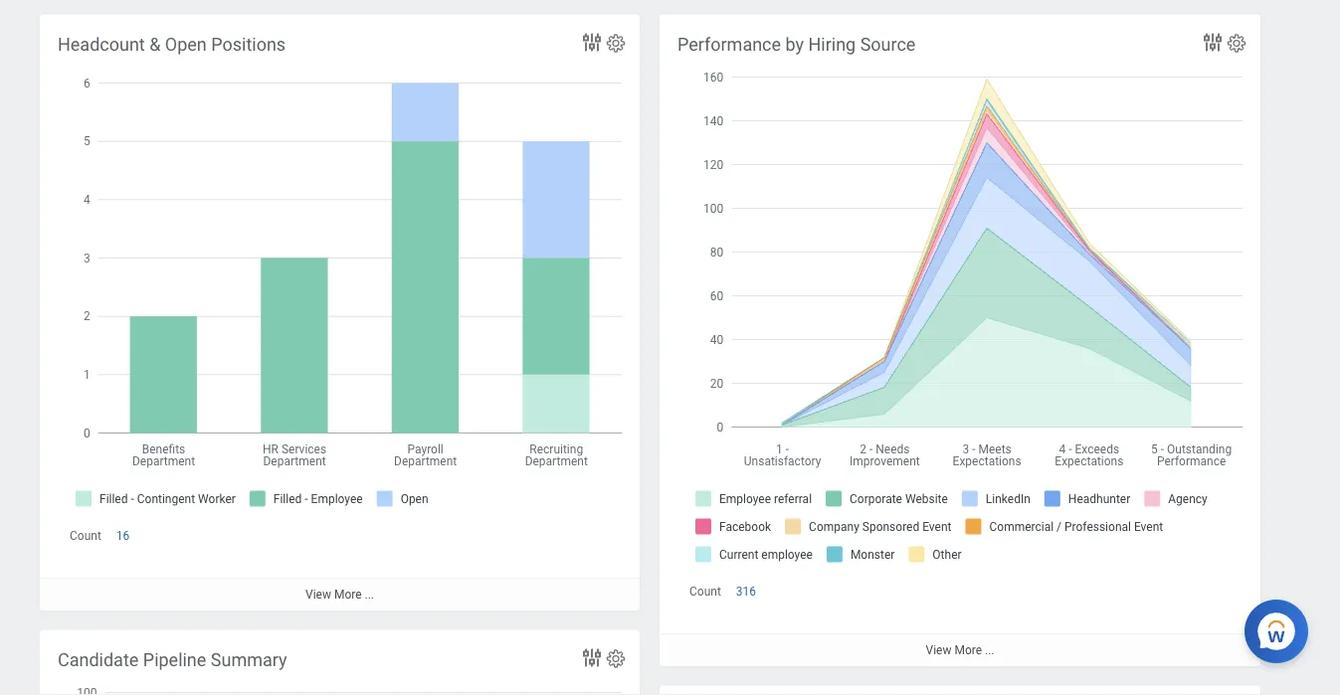 Task type: describe. For each thing, give the bounding box(es) containing it.
configure and view chart data image
[[580, 30, 604, 54]]

performance by hiring source
[[678, 34, 916, 55]]

open
[[165, 34, 207, 55]]

more for performance by hiring source
[[955, 644, 982, 658]]

hiring
[[808, 34, 856, 55]]

configure performance by hiring source image
[[1226, 32, 1248, 54]]

16
[[116, 529, 130, 543]]

... for performance by hiring source
[[985, 644, 995, 658]]

view more ... link for source
[[660, 634, 1261, 667]]

candidate pipeline summary
[[58, 650, 287, 671]]

view more ... link for positions
[[40, 578, 640, 611]]

configure and view chart data image for performance by hiring source
[[1201, 30, 1225, 54]]

headcount & open positions element
[[40, 14, 640, 611]]

summary
[[211, 650, 287, 671]]

headcount & open positions
[[58, 34, 286, 55]]



Task type: locate. For each thing, give the bounding box(es) containing it.
view inside headcount & open positions element
[[306, 588, 331, 602]]

316
[[736, 585, 756, 599]]

more inside 'performance by hiring source' element
[[955, 644, 982, 658]]

configure and view chart data image for candidate pipeline summary
[[580, 646, 604, 670]]

1 horizontal spatial view more ... link
[[660, 634, 1261, 667]]

...
[[365, 588, 374, 602], [985, 644, 995, 658]]

count inside 'performance by hiring source' element
[[690, 585, 721, 599]]

view more ... link
[[40, 578, 640, 611], [660, 634, 1261, 667]]

1 horizontal spatial configure and view chart data image
[[1201, 30, 1225, 54]]

configure and view chart data image left configure performance by hiring source icon at the right
[[1201, 30, 1225, 54]]

view more ... inside 'performance by hiring source' element
[[926, 644, 995, 658]]

0 horizontal spatial view more ... link
[[40, 578, 640, 611]]

0 vertical spatial configure and view chart data image
[[1201, 30, 1225, 54]]

view
[[306, 588, 331, 602], [926, 644, 952, 658]]

view more ... for performance by hiring source
[[926, 644, 995, 658]]

count for headcount
[[70, 529, 101, 543]]

count for performance
[[690, 585, 721, 599]]

performance
[[678, 34, 781, 55]]

1 horizontal spatial count
[[690, 585, 721, 599]]

view for performance by hiring source
[[926, 644, 952, 658]]

1 vertical spatial view more ... link
[[660, 634, 1261, 667]]

performance by hiring source element
[[660, 14, 1261, 667]]

candidate pipeline summary element
[[40, 630, 640, 696]]

1 vertical spatial ...
[[985, 644, 995, 658]]

1 vertical spatial more
[[955, 644, 982, 658]]

more for headcount & open positions
[[334, 588, 362, 602]]

count left 16
[[70, 529, 101, 543]]

source
[[860, 34, 916, 55]]

configure candidate pipeline summary image
[[605, 648, 627, 670]]

&
[[149, 34, 161, 55]]

... inside headcount & open positions element
[[365, 588, 374, 602]]

1 horizontal spatial view more ...
[[926, 644, 995, 658]]

view more ... for headcount & open positions
[[306, 588, 374, 602]]

configure and view chart data image
[[1201, 30, 1225, 54], [580, 646, 604, 670]]

0 vertical spatial ...
[[365, 588, 374, 602]]

view for headcount & open positions
[[306, 588, 331, 602]]

0 horizontal spatial ...
[[365, 588, 374, 602]]

view more ...
[[306, 588, 374, 602], [926, 644, 995, 658]]

1 vertical spatial view
[[926, 644, 952, 658]]

view inside 'performance by hiring source' element
[[926, 644, 952, 658]]

by
[[786, 34, 804, 55]]

0 horizontal spatial configure and view chart data image
[[580, 646, 604, 670]]

count left 316
[[690, 585, 721, 599]]

0 horizontal spatial view
[[306, 588, 331, 602]]

count
[[70, 529, 101, 543], [690, 585, 721, 599]]

pipeline
[[143, 650, 206, 671]]

0 horizontal spatial view more ...
[[306, 588, 374, 602]]

candidate
[[58, 650, 139, 671]]

more
[[334, 588, 362, 602], [955, 644, 982, 658]]

0 vertical spatial view more ...
[[306, 588, 374, 602]]

1 horizontal spatial view
[[926, 644, 952, 658]]

0 vertical spatial more
[[334, 588, 362, 602]]

headcount
[[58, 34, 145, 55]]

316 button
[[736, 584, 759, 600]]

1 vertical spatial view more ...
[[926, 644, 995, 658]]

0 horizontal spatial count
[[70, 529, 101, 543]]

view more ... inside headcount & open positions element
[[306, 588, 374, 602]]

configure and view chart data image left configure candidate pipeline summary icon
[[580, 646, 604, 670]]

positions
[[211, 34, 286, 55]]

... inside 'performance by hiring source' element
[[985, 644, 995, 658]]

16 button
[[116, 528, 133, 544]]

1 vertical spatial configure and view chart data image
[[580, 646, 604, 670]]

1 horizontal spatial more
[[955, 644, 982, 658]]

1 vertical spatial count
[[690, 585, 721, 599]]

1 horizontal spatial ...
[[985, 644, 995, 658]]

... for headcount & open positions
[[365, 588, 374, 602]]

configure headcount & open positions image
[[605, 32, 627, 54]]

0 vertical spatial view
[[306, 588, 331, 602]]

0 vertical spatial view more ... link
[[40, 578, 640, 611]]

more inside headcount & open positions element
[[334, 588, 362, 602]]

0 horizontal spatial more
[[334, 588, 362, 602]]

0 vertical spatial count
[[70, 529, 101, 543]]



Task type: vqa. For each thing, say whether or not it's contained in the screenshot.
View More ... link to the left
yes



